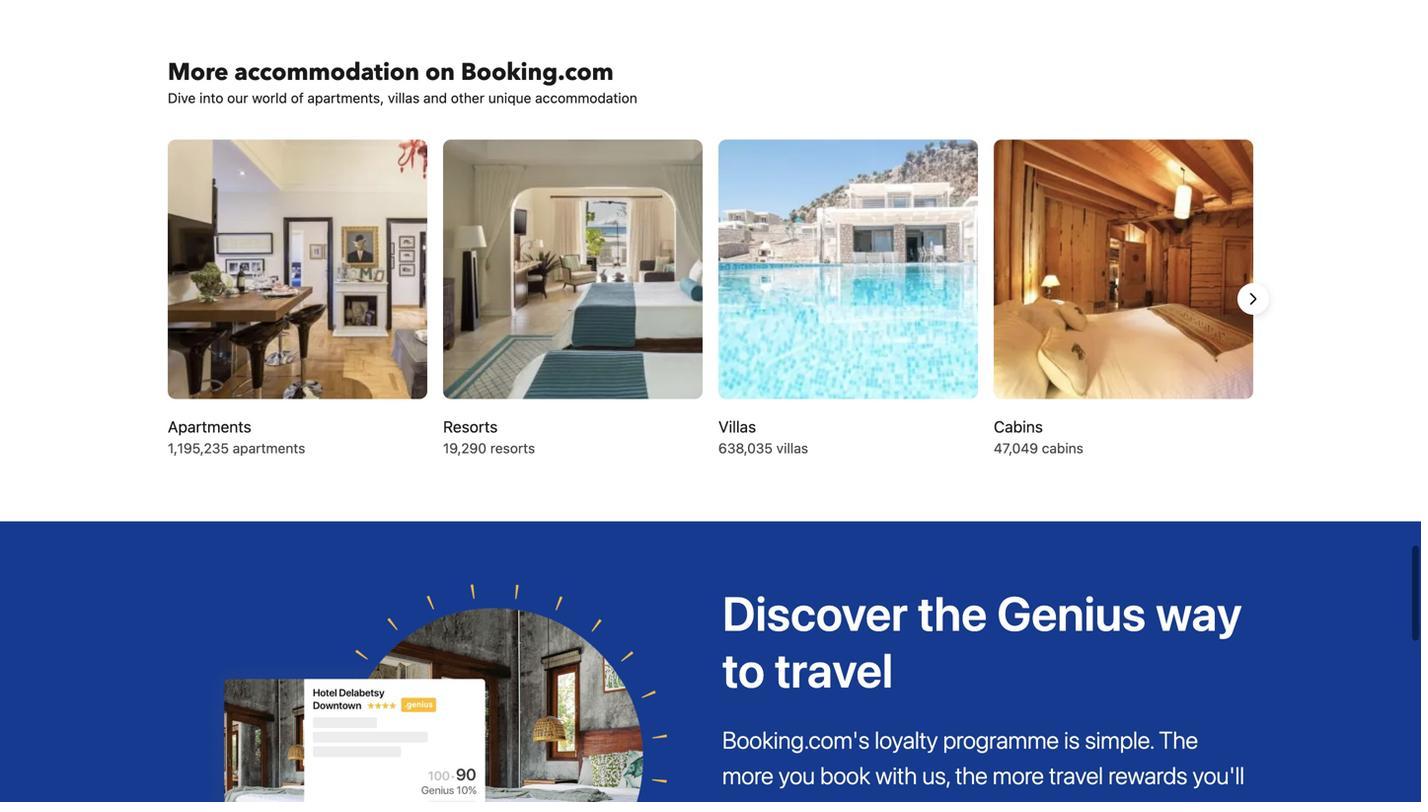 Task type: locate. For each thing, give the bounding box(es) containing it.
0 vertical spatial the
[[918, 586, 987, 641]]

cabins element
[[994, 140, 1254, 459]]

0 vertical spatial villas
[[388, 90, 420, 106]]

accommodation up apartments,
[[234, 56, 420, 89]]

our
[[227, 90, 248, 106]]

the inside discover the genius way to travel
[[918, 586, 987, 641]]

the
[[918, 586, 987, 641], [956, 762, 988, 790]]

villas
[[388, 90, 420, 106], [777, 440, 808, 457]]

resorts image
[[443, 140, 703, 399]]

is
[[1064, 726, 1080, 754]]

1 vertical spatial travel
[[1049, 762, 1104, 790]]

1 vertical spatial villas
[[777, 440, 808, 457]]

1 vertical spatial accommodation
[[535, 90, 638, 106]]

cabins
[[1042, 440, 1084, 457]]

world
[[252, 90, 287, 106]]

0 horizontal spatial villas
[[388, 90, 420, 106]]

1 horizontal spatial accommodation
[[535, 90, 638, 106]]

more down the 'programme'
[[993, 762, 1044, 790]]

discover the genius way to travel
[[723, 586, 1242, 698]]

genius
[[997, 586, 1146, 641]]

0 horizontal spatial more
[[723, 762, 774, 790]]

cabins image
[[994, 140, 1254, 399]]

apartments
[[233, 440, 305, 457]]

travel down discover
[[775, 642, 893, 698]]

accommodation
[[234, 56, 420, 89], [535, 90, 638, 106]]

0 horizontal spatial accommodation
[[234, 56, 420, 89]]

1 horizontal spatial travel
[[1049, 762, 1104, 790]]

villas left and
[[388, 90, 420, 106]]

booking.com's
[[723, 726, 870, 754]]

us,
[[923, 762, 950, 790]]

0 vertical spatial travel
[[775, 642, 893, 698]]

programme
[[943, 726, 1059, 754]]

1 horizontal spatial villas
[[777, 440, 808, 457]]

villas right the 638,035
[[777, 440, 808, 457]]

47,049
[[994, 440, 1038, 457]]

booking.com's loyalty programme is simple. the more you book with us, the more travel rewards you'll get.
[[723, 726, 1245, 803]]

villas 638,035 villas
[[719, 418, 808, 457]]

0 horizontal spatial travel
[[775, 642, 893, 698]]

get.
[[723, 797, 761, 803]]

villas inside more accommodation on booking.com dive into our world of apartments, villas and other unique accommodation
[[388, 90, 420, 106]]

more up get.
[[723, 762, 774, 790]]

dive
[[168, 90, 196, 106]]

1 horizontal spatial more
[[993, 762, 1044, 790]]

apartments image
[[168, 140, 427, 399]]

more accommodation on booking.com dive into our world of apartments, villas and other unique accommodation
[[168, 56, 638, 106]]

2 more from the left
[[993, 762, 1044, 790]]

on
[[425, 56, 455, 89]]

rewards
[[1109, 762, 1188, 790]]

1 vertical spatial the
[[956, 762, 988, 790]]

travel inside booking.com's loyalty programme is simple. the more you book with us, the more travel rewards you'll get.
[[1049, 762, 1104, 790]]

travel
[[775, 642, 893, 698], [1049, 762, 1104, 790]]

travel down is
[[1049, 762, 1104, 790]]

more
[[168, 56, 228, 89]]

other
[[451, 90, 485, 106]]

region
[[152, 140, 1269, 459]]

more
[[723, 762, 774, 790], [993, 762, 1044, 790]]

to
[[723, 642, 765, 698]]

accommodation down booking.com
[[535, 90, 638, 106]]



Task type: vqa. For each thing, say whether or not it's contained in the screenshot.
is
yes



Task type: describe. For each thing, give the bounding box(es) containing it.
of
[[291, 90, 304, 106]]

into
[[200, 90, 224, 106]]

resorts
[[490, 440, 535, 457]]

villas image
[[719, 140, 978, 399]]

resorts 19,290 resorts
[[443, 418, 535, 457]]

0 vertical spatial accommodation
[[234, 56, 420, 89]]

loyalty
[[875, 726, 938, 754]]

638,035
[[719, 440, 773, 457]]

villas
[[719, 418, 756, 436]]

discover
[[723, 586, 908, 641]]

villas inside villas 638,035 villas
[[777, 440, 808, 457]]

apartments
[[168, 418, 251, 436]]

the inside booking.com's loyalty programme is simple. the more you book with us, the more travel rewards you'll get.
[[956, 762, 988, 790]]

apartments,
[[307, 90, 384, 106]]

region containing apartments
[[152, 140, 1269, 459]]

with
[[876, 762, 917, 790]]

1,195,235
[[168, 440, 229, 457]]

and
[[423, 90, 447, 106]]

resorts element
[[443, 140, 703, 459]]

travel inside discover the genius way to travel
[[775, 642, 893, 698]]

you
[[779, 762, 815, 790]]

way
[[1156, 586, 1242, 641]]

1 more from the left
[[723, 762, 774, 790]]

unique
[[488, 90, 531, 106]]

cabins 47,049 cabins
[[994, 418, 1084, 457]]

you'll
[[1193, 762, 1245, 790]]

the
[[1159, 726, 1198, 754]]

apartments 1,195,235 apartments
[[168, 418, 305, 457]]

apartments element
[[168, 140, 427, 459]]

book
[[820, 762, 871, 790]]

booking.com
[[461, 56, 614, 89]]

19,290
[[443, 440, 487, 457]]

next image
[[1242, 287, 1266, 311]]

simple.
[[1085, 726, 1154, 754]]

resorts
[[443, 418, 498, 436]]

cabins
[[994, 418, 1043, 436]]

villas element
[[719, 140, 978, 459]]



